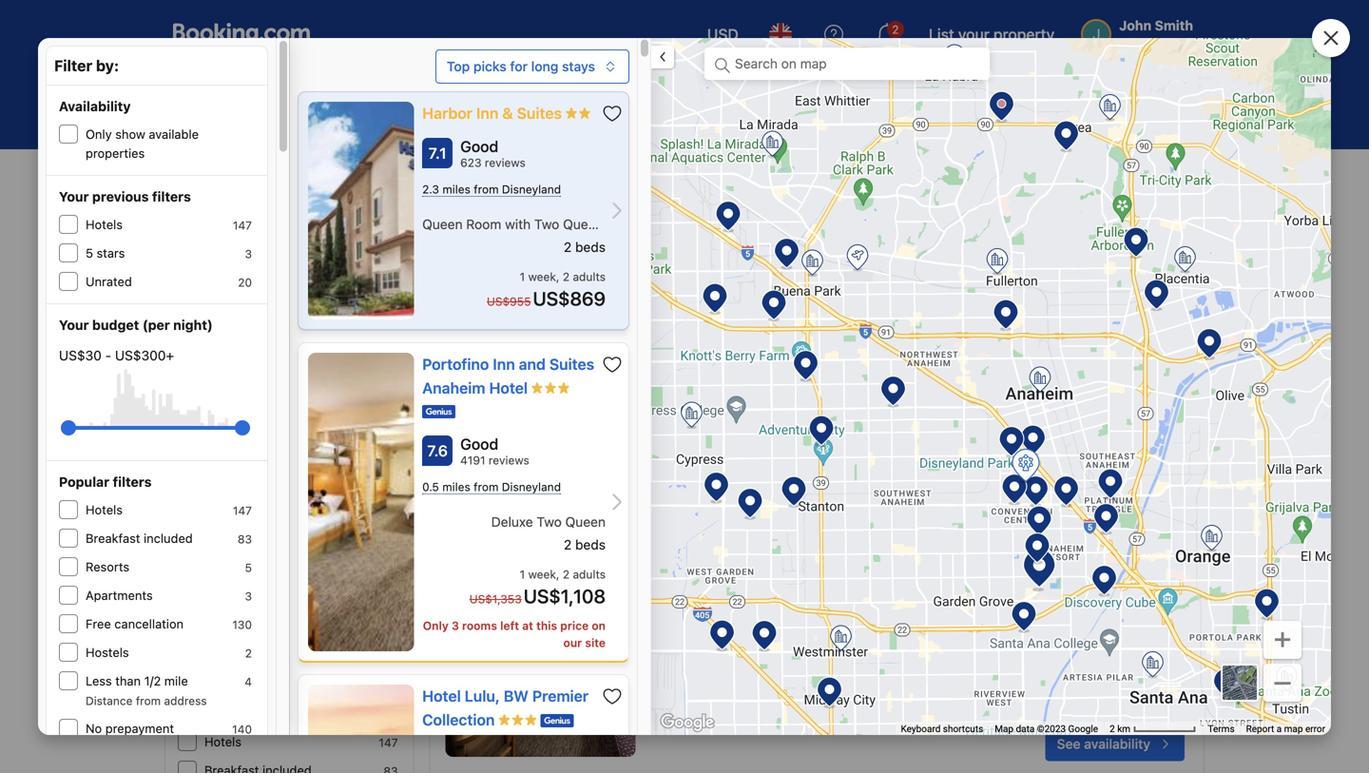Task type: vqa. For each thing, say whether or not it's contained in the screenshot.
Round in 'san francisco to cancún nov 26 - dec 3 · round trip'
no



Task type: locate. For each thing, give the bounding box(es) containing it.
show on map
[[247, 309, 332, 324], [797, 361, 871, 375], [713, 619, 788, 633]]

1 horizontal spatial beds
[[836, 393, 865, 406]]

price down us$1,108
[[560, 619, 589, 632]]

property
[[994, 25, 1055, 43]]

non- inside queen room with two queen beds - non-smoking 2 beds
[[651, 216, 682, 232]]

collection
[[422, 711, 495, 729]]

address
[[164, 694, 207, 707]]

2
[[564, 239, 572, 255], [563, 270, 570, 283], [1142, 391, 1149, 404], [666, 410, 673, 423], [564, 537, 572, 552], [563, 568, 570, 581], [245, 647, 252, 660], [1142, 674, 1149, 687], [666, 693, 673, 706], [1110, 723, 1115, 735]]

deluxe inside 'deluxe two queen 2 large double beds only 3 rooms left at this price on our site'
[[666, 676, 705, 689]]

deluxe down 0.5 miles from disneyland
[[491, 514, 533, 530]]

two inside "queen room with two queen beds - non-smoking 2 large double beds"
[[769, 393, 793, 406]]

disneyland up 197
[[502, 183, 561, 196]]

portofino up the travel
[[651, 567, 737, 593]]

popular filters
[[59, 474, 152, 490], [178, 706, 270, 722]]

beds inside queen room with two queen beds - non-smoking 2 beds
[[607, 216, 638, 232]]

inn down us$955
[[493, 355, 515, 373]]

5 down 83
[[245, 561, 252, 574]]

site inside 'deluxe two queen 2 large double beds only 3 rooms left at this price on our site'
[[878, 714, 899, 727]]

2 vertical spatial show on map
[[713, 619, 788, 633]]

cruises
[[676, 78, 722, 93]]

google
[[1068, 723, 1098, 735]]

0 vertical spatial double
[[706, 410, 743, 423]]

0 horizontal spatial beds
[[607, 216, 638, 232]]

non- for queen room with two queen beds - non-smoking 2 beds
[[651, 216, 682, 232]]

4
[[245, 675, 252, 688]]

1 horizontal spatial previous
[[211, 421, 268, 436]]

left inside 'deluxe two queen 2 large double beds only 3 rooms left at this price on our site'
[[745, 714, 765, 727]]

beds inside "queen room with two queen beds - non-smoking 2 large double beds"
[[836, 393, 865, 406]]

report a map error
[[1246, 723, 1326, 735]]

this inside 'deluxe two queen 2 large double beds only 3 rooms left at this price on our site'
[[782, 714, 804, 727]]

smoking inside "queen room with two queen beds - non-smoking 2 large double beds"
[[905, 393, 955, 406]]

1 large from the top
[[676, 410, 703, 423]]

room
[[466, 216, 502, 232], [706, 393, 739, 406]]

your budget (per night)
[[59, 317, 213, 333], [178, 549, 332, 565]]

less than 1/2 mile
[[86, 674, 188, 688]]

1 vertical spatial us$30
[[178, 580, 221, 595]]

140
[[232, 723, 252, 736]]

from down the 1/2
[[136, 694, 161, 707]]

1 vertical spatial with
[[742, 393, 766, 406]]

1 vertical spatial group
[[187, 645, 389, 675]]

scored 7.6 element left 4191
[[422, 436, 453, 466]]

filter by: for your previous filters
[[173, 379, 238, 397]]

united states link
[[217, 188, 290, 205]]

1 horizontal spatial 7.6
[[1163, 576, 1184, 594]]

double inside 'deluxe two queen 2 large double beds only 3 rooms left at this price on our site'
[[706, 693, 743, 706]]

0 horizontal spatial smoking
[[682, 216, 736, 232]]

0 horizontal spatial show
[[247, 309, 282, 324]]

0 vertical spatial us$30
[[59, 348, 102, 363]]

deluxe for deluxe two queen 2 beds
[[491, 514, 533, 530]]

rated good element up 0.5 miles from disneyland
[[460, 433, 606, 455]]

0 horizontal spatial popular
[[59, 474, 110, 490]]

disneyland:
[[429, 222, 540, 248]]

1 vertical spatial price
[[807, 714, 836, 727]]

site left keyboard
[[878, 714, 899, 727]]

0 vertical spatial only
[[86, 127, 112, 141]]

2 see availability from the top
[[1057, 736, 1151, 752]]

rated good element for us$869
[[460, 135, 606, 158]]

only inside only show available properties
[[86, 127, 112, 141]]

hotel inside hotel lulu, bw premier collection
[[422, 687, 461, 705]]

thu 28 dec button
[[661, 134, 749, 168]]

0 horizontal spatial non-
[[651, 216, 682, 232]]

hotel
[[450, 78, 483, 93], [489, 379, 528, 397], [963, 567, 1014, 593], [422, 687, 461, 705]]

car rentals
[[546, 78, 613, 93]]

1 vertical spatial our
[[856, 714, 875, 727]]

harbor inn & suites up 'garden grove, anaheim'
[[651, 329, 830, 355]]

show for harbor
[[797, 361, 827, 375]]

group
[[68, 413, 242, 443], [187, 645, 389, 675]]

1 miles from the top
[[442, 183, 471, 196]]

and
[[519, 355, 546, 373], [776, 567, 811, 593]]

0 vertical spatial +
[[439, 78, 447, 93]]

us$300+
[[115, 348, 174, 363], [234, 580, 293, 595]]

inn down picks
[[476, 104, 499, 122]]

two down search results
[[534, 216, 559, 232]]

0 horizontal spatial 5
[[86, 246, 93, 260]]

harbor up garden
[[651, 329, 716, 355]]

0 vertical spatial portofino inn and suites anaheim hotel
[[422, 355, 595, 397]]

no prepayment
[[86, 721, 174, 736]]

1 horizontal spatial properties
[[586, 222, 682, 248]]

1 vertical spatial miles
[[442, 480, 471, 494]]

0 vertical spatial see
[[1057, 453, 1081, 469]]

united states
[[217, 190, 290, 203]]

beds
[[607, 216, 638, 232], [836, 393, 865, 406]]

at down us$1,353 us$1,108
[[522, 619, 533, 632]]

see for portofino inn and suites anaheim hotel
[[1057, 736, 1081, 752]]

only inside 'deluxe two queen 2 large double beds only 3 rooms left at this price on our site'
[[666, 714, 692, 727]]

california link
[[311, 188, 362, 205]]

0 horizontal spatial portofino
[[422, 355, 489, 373]]

0 vertical spatial scored 7.6 element
[[422, 436, 453, 466]]

two inside deluxe two queen 2 beds
[[537, 514, 562, 530]]

1 vertical spatial from
[[474, 480, 499, 494]]

2 miles from the top
[[442, 480, 471, 494]]

0 horizontal spatial (per
[[142, 317, 170, 333]]

1 vertical spatial show
[[797, 361, 827, 375]]

beds inside deluxe two queen 2 beds
[[575, 537, 606, 552]]

dec right 28 at the right of the page
[[717, 143, 741, 159]]

search
[[1121, 140, 1181, 162], [531, 190, 568, 203]]

1 horizontal spatial unrated
[[204, 506, 251, 521]]

picks
[[474, 58, 507, 74]]

0 horizontal spatial only
[[86, 127, 112, 141]]

1 horizontal spatial site
[[878, 714, 899, 727]]

your budget (per night) down 83
[[178, 549, 332, 565]]

scored 7.6 element for good 4191 reviews
[[422, 436, 453, 466]]

large down garden
[[676, 410, 703, 423]]

left down us$1,353
[[500, 619, 519, 632]]

2 large from the top
[[676, 693, 703, 706]]

hotels up 83
[[204, 449, 242, 464]]

beds down 'garden grove, anaheim'
[[746, 410, 773, 423]]

1 horizontal spatial search
[[1121, 140, 1181, 162]]

beds down sustainable
[[746, 693, 773, 706]]

Search on map search field
[[705, 48, 990, 80]]

1 horizontal spatial rooms
[[706, 714, 742, 727]]

and up travel sustainable level 1
[[776, 567, 811, 593]]

0.5
[[422, 480, 439, 494]]

+ inside map view dialog
[[1273, 619, 1292, 655]]

good inside 'good 4,191 reviews'
[[1113, 569, 1151, 587]]

1 availability from the top
[[1084, 453, 1151, 469]]

2 double from the top
[[706, 693, 743, 706]]

room down disneyland link
[[466, 216, 502, 232]]

2 see availability link from the top
[[1046, 727, 1185, 761]]

1 horizontal spatial harbor
[[651, 329, 716, 355]]

0 horizontal spatial with
[[505, 216, 531, 232]]

harbor inn & suites down picks
[[422, 104, 562, 122]]

1 vertical spatial your budget (per night)
[[178, 549, 332, 565]]

car
[[546, 78, 567, 93]]

room inside "queen room with two queen beds - non-smoking 2 large double beds"
[[706, 393, 739, 406]]

5 for 5 stars
[[86, 246, 93, 260]]

scored 7.6 element right 'good 4,191 reviews'
[[1158, 570, 1189, 600]]

good for good element associated with harbor inn & suites
[[1113, 331, 1151, 349]]

0 vertical spatial left
[[500, 619, 519, 632]]

with for 2 large double beds
[[742, 393, 766, 406]]

1 vertical spatial see
[[1057, 736, 1081, 752]]

unrated down stars
[[86, 274, 132, 289]]

2 inside "queen room with two queen beds - non-smoking 2 large double beds"
[[666, 410, 673, 423]]

- inside queen room with two queen beds - non-smoking 2 beds
[[642, 216, 648, 232]]

dec right 21
[[617, 143, 642, 159]]

two down 0.5 miles from disneyland
[[537, 514, 562, 530]]

,
[[556, 270, 560, 283], [1135, 391, 1139, 404], [556, 568, 560, 581], [1135, 674, 1139, 687]]

rated good element up 2.3 miles from disneyland
[[460, 135, 606, 158]]

2 vertical spatial show
[[713, 619, 744, 633]]

booking.com image
[[173, 23, 310, 46]]

1 vertical spatial 623
[[1085, 350, 1107, 363]]

smoking
[[682, 216, 736, 232], [905, 393, 955, 406]]

1 vertical spatial beds
[[836, 393, 865, 406]]

1 vertical spatial us$300+
[[234, 580, 293, 595]]

3
[[245, 247, 252, 261], [391, 479, 398, 493], [245, 590, 252, 603], [452, 619, 459, 632], [695, 714, 703, 727]]

no
[[86, 721, 102, 736]]

rated good element
[[460, 135, 606, 158], [460, 433, 606, 455]]

us$30 for the topmost group
[[59, 348, 102, 363]]

disneyland: 197 properties found
[[429, 222, 741, 248]]

0 vertical spatial group
[[68, 413, 242, 443]]

1 horizontal spatial our
[[856, 714, 875, 727]]

1 vertical spatial this
[[782, 714, 804, 727]]

only for only 3 rooms left at this price on our site
[[423, 619, 449, 632]]

0 vertical spatial scored 7.1 element
[[422, 138, 453, 168]]

good
[[460, 137, 498, 155], [1113, 331, 1151, 349], [460, 435, 498, 453], [1113, 569, 1151, 587]]

non- inside "queen room with two queen beds - non-smoking 2 large double beds"
[[876, 393, 905, 406]]

2 inside deluxe two queen 2 beds
[[564, 537, 572, 552]]

scored 7.6 element
[[422, 436, 453, 466], [1158, 570, 1189, 600]]

0 horizontal spatial deluxe
[[491, 514, 533, 530]]

-
[[642, 216, 648, 232], [105, 348, 111, 363], [868, 393, 873, 406], [224, 580, 230, 595]]

rooms down the travel
[[706, 714, 742, 727]]

popular up the breakfast
[[59, 474, 110, 490]]

0 vertical spatial 5
[[86, 246, 93, 260]]

scored 7.6 element for good 4,191 reviews
[[1158, 570, 1189, 600]]

4,191
[[1079, 588, 1107, 601]]

1 vertical spatial non-
[[876, 393, 905, 406]]

by:
[[96, 57, 119, 75], [215, 379, 238, 397]]

+ up the report a map error link
[[1273, 619, 1292, 655]]

popular filters up the breakfast
[[59, 474, 152, 490]]

portofino inn and suites anaheim hotel down us$955
[[422, 355, 595, 397]]

and down us$955
[[519, 355, 546, 373]]

two down the travel
[[708, 676, 732, 689]]

suites down the us$869
[[550, 355, 595, 373]]

2 rated good element from the top
[[460, 433, 606, 455]]

beds up us$1,108
[[575, 537, 606, 552]]

miles for us$1,108
[[442, 480, 471, 494]]

your previous filters
[[59, 189, 191, 204], [178, 421, 310, 436]]

two inside 'deluxe two queen 2 large double beds only 3 rooms left at this price on our site'
[[708, 676, 732, 689]]

good for good element associated with portofino inn and suites anaheim hotel
[[1113, 569, 1151, 587]]

queen inside 'deluxe two queen 2 large double beds only 3 rooms left at this price on our site'
[[735, 676, 772, 689]]

disneyland up disneyland:
[[450, 190, 510, 203]]

2 see from the top
[[1057, 736, 1081, 752]]

hotel lulu, bw premier collection link
[[298, 674, 630, 773]]

1 rated good element from the top
[[460, 135, 606, 158]]

stays
[[201, 78, 234, 93]]

0 horizontal spatial us$30 - us$300+
[[59, 348, 174, 363]]

beds inside queen room with two queen beds - non-smoking 2 beds
[[575, 239, 606, 255]]

harbor down flight + hotel
[[422, 104, 473, 122]]

budget down stars
[[92, 317, 139, 333]]

5 left stars
[[86, 246, 93, 260]]

see
[[1057, 453, 1081, 469], [1057, 736, 1081, 752]]

0 horizontal spatial 20
[[238, 276, 252, 289]]

portofino inside portofino inn and suites anaheim hotel link
[[651, 567, 737, 593]]

deluxe up the 'google' image
[[666, 676, 705, 689]]

properties down results
[[586, 222, 682, 248]]

130
[[232, 618, 252, 631]]

1 see from the top
[[1057, 453, 1081, 469]]

& down for at left
[[502, 104, 513, 122]]

site down us$1,108
[[585, 636, 606, 649]]

1 vertical spatial (per
[[261, 549, 289, 565]]

2 km button
[[1104, 722, 1202, 736]]

0 vertical spatial filter
[[54, 57, 92, 75]]

double up the 'google' image
[[706, 693, 743, 706]]

this down us$1,353 us$1,108
[[536, 619, 557, 632]]

1 horizontal spatial portofino inn and suites anaheim hotel
[[651, 567, 1014, 593]]

1 horizontal spatial deluxe
[[666, 676, 705, 689]]

flight + hotel
[[401, 78, 483, 93]]

by: for your previous filters
[[215, 379, 238, 397]]

rooms
[[462, 619, 497, 632], [706, 714, 742, 727]]

double
[[706, 410, 743, 423], [706, 693, 743, 706]]

0 vertical spatial your budget (per night)
[[59, 317, 213, 333]]

from
[[474, 183, 499, 196], [474, 480, 499, 494], [136, 694, 161, 707]]

large inside "queen room with two queen beds - non-smoking 2 large double beds"
[[676, 410, 703, 423]]

with for 2 beds
[[505, 216, 531, 232]]

rooms down us$1,353
[[462, 619, 497, 632]]

1 vertical spatial see availability
[[1057, 736, 1151, 752]]

0 horizontal spatial 7.1
[[429, 144, 447, 162]]

with down 2.3 miles from disneyland
[[505, 216, 531, 232]]

1 vertical spatial show on map
[[797, 361, 871, 375]]

properties down show
[[86, 146, 145, 160]]

at down the deluxe two queen link
[[768, 714, 779, 727]]

0 vertical spatial us$30 - us$300+
[[59, 348, 174, 363]]

0 horizontal spatial filter by:
[[54, 57, 119, 75]]

map view dialog
[[456, 38, 1369, 768]]

list
[[929, 25, 954, 43]]

miles right 2.3
[[442, 183, 471, 196]]

our down us$1,108
[[563, 636, 582, 649]]

available
[[149, 127, 199, 141]]

0 horizontal spatial properties
[[86, 146, 145, 160]]

deluxe two queen link
[[666, 674, 988, 691]]

7.1
[[429, 144, 447, 162], [1165, 338, 1182, 356]]

beds inside "queen room with two queen beds - non-smoking 2 large double beds"
[[746, 410, 773, 423]]

blue genius logo image
[[422, 405, 456, 418], [422, 405, 456, 418], [540, 714, 574, 727], [540, 714, 574, 727]]

beds down results
[[575, 239, 606, 255]]

show inside button
[[247, 309, 282, 324]]

0 vertical spatial by:
[[96, 57, 119, 75]]

double down 'garden grove, anaheim'
[[706, 410, 743, 423]]

smoking for queen room with two queen beds - non-smoking 2 beds
[[682, 216, 736, 232]]

1 vertical spatial site
[[878, 714, 899, 727]]

harbor inn & suites link
[[651, 321, 830, 355]]

2 availability from the top
[[1084, 736, 1151, 752]]

popular
[[59, 474, 110, 490], [178, 706, 228, 722]]

portofino inn and suites anaheim hotel link
[[651, 559, 1014, 593]]

miles right 0.5
[[442, 480, 471, 494]]

properties
[[86, 146, 145, 160], [586, 222, 682, 248]]

home
[[165, 190, 196, 203]]

left right the 'google' image
[[745, 714, 765, 727]]

1 vertical spatial rated good element
[[460, 433, 606, 455]]

price inside 'deluxe two queen 2 large double beds only 3 rooms left at this price on our site'
[[807, 714, 836, 727]]

large up the 'google' image
[[676, 693, 703, 706]]

bw
[[504, 687, 529, 705]]

portofino down us$955
[[422, 355, 489, 373]]

1 see availability from the top
[[1057, 453, 1151, 469]]

smoking inside queen room with two queen beds - non-smoking 2 beds
[[682, 216, 736, 232]]

anaheim
[[383, 190, 430, 203], [734, 361, 783, 375], [422, 379, 485, 397], [876, 567, 959, 593], [651, 619, 700, 633]]

7.6 for good 4191 reviews
[[427, 442, 448, 460]]

1 vertical spatial scored 7.6 element
[[1158, 570, 1189, 600]]

deluxe inside deluxe two queen 2 beds
[[491, 514, 533, 530]]

availability for harbor inn & suites
[[1084, 453, 1151, 469]]

20
[[238, 276, 252, 289], [384, 508, 398, 521]]

room for queen room with two queen beds - non-smoking 2 large double beds
[[706, 393, 739, 406]]

search inside button
[[1121, 140, 1181, 162]]

0 vertical spatial filter by:
[[54, 57, 119, 75]]

1 horizontal spatial 20
[[384, 508, 398, 521]]

1 horizontal spatial price
[[807, 714, 836, 727]]

unrated up 83
[[204, 506, 251, 521]]

suites up queen room with two queen beds - non-smoking link
[[774, 329, 830, 355]]

us$30
[[59, 348, 102, 363], [178, 580, 221, 595]]

2 horizontal spatial only
[[666, 714, 692, 727]]

(per
[[142, 317, 170, 333], [261, 549, 289, 565]]

1 vertical spatial +
[[1273, 619, 1292, 655]]

filter for availability
[[54, 57, 92, 75]]

1 horizontal spatial scored 7.1 element
[[1158, 332, 1189, 362]]

0 vertical spatial 623
[[460, 156, 482, 169]]

portofino inn and suites anaheim hotel up level
[[651, 567, 1014, 593]]

disneyland
[[502, 183, 561, 196], [450, 190, 510, 203], [502, 480, 561, 494]]

distance
[[86, 694, 133, 707]]

1 see availability link from the top
[[1046, 444, 1185, 479]]

with inside "queen room with two queen beds - non-smoking 2 large double beds"
[[742, 393, 766, 406]]

1 vertical spatial filter by:
[[173, 379, 238, 397]]

1 horizontal spatial (per
[[261, 549, 289, 565]]

1 horizontal spatial thu
[[669, 143, 693, 159]]

popular filters up 140
[[178, 706, 270, 722]]

good element for portofino inn and suites anaheim hotel
[[1079, 567, 1151, 590]]

with down 'garden grove, anaheim'
[[742, 393, 766, 406]]

only inside only 3 rooms left at this price on our site
[[423, 619, 449, 632]]

miles for us$869
[[442, 183, 471, 196]]

good element
[[1085, 329, 1151, 352], [1079, 567, 1151, 590]]

7.6 for good 4,191 reviews
[[1163, 576, 1184, 594]]

price down the deluxe two queen link
[[807, 714, 836, 727]]

1 horizontal spatial good 623 reviews
[[1085, 331, 1151, 363]]

hotels down address
[[204, 735, 242, 749]]

from up disneyland:
[[474, 183, 499, 196]]

hotel lulu, bw premier collection
[[422, 687, 589, 729]]

rooms inside 'deluxe two queen 2 large double beds only 3 rooms left at this price on our site'
[[706, 714, 742, 727]]

0 horizontal spatial 7.6
[[427, 442, 448, 460]]

queen inside deluxe two queen 2 beds
[[565, 514, 606, 530]]

1 horizontal spatial popular
[[178, 706, 228, 722]]

this down the deluxe two queen link
[[782, 714, 804, 727]]

double inside "queen room with two queen beds - non-smoking 2 large double beds"
[[706, 410, 743, 423]]

travel
[[705, 643, 737, 657]]

1 vertical spatial at
[[768, 714, 779, 727]]

suites inside portofino inn and suites anaheim hotel link
[[816, 567, 872, 593]]

our down the deluxe two queen link
[[856, 714, 875, 727]]

0 horizontal spatial unrated
[[86, 274, 132, 289]]

queen room with two queen beds - non-smoking link
[[666, 391, 988, 408]]

breakfast
[[86, 531, 140, 545]]

see availability for portofino inn and suites anaheim hotel
[[1057, 736, 1151, 752]]

popular down mile
[[178, 706, 228, 722]]

budget down 83
[[211, 549, 258, 565]]

from down 4191
[[474, 480, 499, 494]]

0 horizontal spatial +
[[439, 78, 447, 93]]

3 inside 'deluxe two queen 2 large double beds only 3 rooms left at this price on our site'
[[695, 714, 703, 727]]

1 week , 2 adults
[[520, 270, 606, 283], [1099, 391, 1185, 404], [520, 568, 606, 581], [1099, 674, 1185, 687]]

1 vertical spatial popular filters
[[178, 706, 270, 722]]

this
[[536, 619, 557, 632], [782, 714, 804, 727]]

0 vertical spatial deluxe
[[491, 514, 533, 530]]

1 vertical spatial night)
[[292, 549, 332, 565]]

your budget (per night) down stars
[[59, 317, 213, 333]]

room down 'garden grove, anaheim'
[[706, 393, 739, 406]]

with inside queen room with two queen beds - non-smoking 2 beds
[[505, 216, 531, 232]]

suites up level
[[816, 567, 872, 593]]

price
[[560, 619, 589, 632], [807, 714, 836, 727]]

on inside button
[[285, 309, 301, 324]]

1 vertical spatial availability
[[1084, 736, 1151, 752]]

thu left 21
[[572, 143, 596, 159]]

filter for your previous filters
[[173, 379, 211, 397]]

cancellation
[[114, 617, 184, 631]]

see availability link
[[1046, 444, 1185, 479], [1046, 727, 1185, 761]]

two down 'garden grove, anaheim'
[[769, 393, 793, 406]]

suites down the car
[[517, 104, 562, 122]]

left inside only 3 rooms left at this price on our site
[[500, 619, 519, 632]]

0 vertical spatial site
[[585, 636, 606, 649]]

1 double from the top
[[706, 410, 743, 423]]

map
[[304, 309, 332, 324], [847, 361, 871, 375], [764, 619, 788, 633], [1284, 723, 1303, 735]]

good inside the good 4191 reviews
[[460, 435, 498, 453]]

us$30 - us$300+
[[59, 348, 174, 363], [178, 580, 293, 595]]

7.6 left 4191
[[427, 442, 448, 460]]

+ right flight
[[439, 78, 447, 93]]

7.6 right 'good 4,191 reviews'
[[1163, 576, 1184, 594]]

0 horizontal spatial this
[[536, 619, 557, 632]]

& up 'garden grove, anaheim'
[[755, 329, 770, 355]]

room inside queen room with two queen beds - non-smoking 2 beds
[[466, 216, 502, 232]]

this inside only 3 rooms left at this price on our site
[[536, 619, 557, 632]]

google image
[[656, 710, 719, 735]]

disneyland up deluxe two queen 2 beds on the bottom of the page
[[502, 480, 561, 494]]

suites inside portofino inn and suites anaheim hotel
[[550, 355, 595, 373]]

scored 7.1 element
[[422, 138, 453, 168], [1158, 332, 1189, 362]]

thu left 28 at the right of the page
[[669, 143, 693, 159]]

1 horizontal spatial &
[[755, 329, 770, 355]]

1 horizontal spatial with
[[742, 393, 766, 406]]

room for queen room with two queen beds - non-smoking 2 beds
[[466, 216, 502, 232]]



Task type: describe. For each thing, give the bounding box(es) containing it.
filter by: for availability
[[54, 57, 119, 75]]

7.1 for left scored 7.1 element
[[429, 144, 447, 162]]

21
[[600, 143, 614, 159]]

_ link
[[1264, 651, 1302, 702]]

large inside 'deluxe two queen 2 large double beds only 3 rooms left at this price on our site'
[[676, 693, 703, 706]]

distance from address
[[86, 694, 207, 707]]

beds for 2 large double beds
[[836, 393, 865, 406]]

your budget (per night) for bottommost group
[[178, 549, 332, 565]]

0 vertical spatial budget
[[92, 317, 139, 333]]

show for portofino
[[713, 619, 744, 633]]

thu 21 dec button
[[564, 134, 650, 168]]

flight + hotel link
[[358, 65, 499, 107]]

top
[[447, 58, 470, 74]]

garden
[[651, 361, 692, 375]]

1 vertical spatial previous
[[211, 421, 268, 436]]

portofino inside portofino inn and suites anaheim hotel
[[422, 355, 489, 373]]

us$1,353
[[470, 592, 522, 606]]

map
[[995, 723, 1014, 735]]

stays
[[562, 58, 595, 74]]

disneyland link
[[450, 188, 510, 205]]

for
[[510, 58, 528, 74]]

disneyland for us$1,108
[[502, 480, 561, 494]]

©2023
[[1037, 723, 1066, 735]]

2 inside button
[[1110, 723, 1115, 735]]

0 vertical spatial unrated
[[86, 274, 132, 289]]

1 horizontal spatial budget
[[211, 549, 258, 565]]

your budget (per night) for the topmost group
[[59, 317, 213, 333]]

1 vertical spatial unrated
[[204, 506, 251, 521]]

availability for portofino inn and suites anaheim hotel
[[1084, 736, 1151, 752]]

airport taxis link
[[872, 65, 1006, 107]]

price inside only 3 rooms left at this price on our site
[[560, 619, 589, 632]]

1 horizontal spatial us$300+
[[234, 580, 293, 595]]

0 vertical spatial popular filters
[[59, 474, 152, 490]]

reviews inside 'good 4,191 reviews'
[[1110, 588, 1151, 601]]

search results updated. disneyland: 197 properties found. element
[[429, 222, 1205, 248]]

us$955
[[487, 295, 531, 308]]

0 vertical spatial 20
[[238, 276, 252, 289]]

united
[[217, 190, 253, 203]]

good 623 reviews for the rated good element for us$869
[[460, 137, 526, 169]]

beds for 2 beds
[[607, 216, 638, 232]]

good for the rated good element for us$869
[[460, 137, 498, 155]]

show on map button
[[236, 300, 343, 334]]

1 vertical spatial harbor
[[651, 329, 716, 355]]

our inside 'deluxe two queen 2 large double beds only 3 rooms left at this price on our site'
[[856, 714, 875, 727]]

2 inside queen room with two queen beds - non-smoking 2 beds
[[564, 239, 572, 255]]

2 dec from the left
[[717, 143, 741, 159]]

us$1,108
[[524, 585, 606, 607]]

map inside dialog
[[1284, 723, 1303, 735]]

from for us$1,108
[[474, 480, 499, 494]]

suites inside harbor inn & suites link
[[774, 329, 830, 355]]

0 vertical spatial previous
[[92, 189, 149, 204]]

resorts
[[86, 560, 129, 574]]

deluxe two queen 2 beds
[[491, 514, 606, 552]]

two inside queen room with two queen beds - non-smoking 2 beds
[[534, 216, 559, 232]]

premier
[[532, 687, 589, 705]]

smoking for queen room with two queen beds - non-smoking 2 large double beds
[[905, 393, 955, 406]]

rated good element for us$1,108
[[460, 433, 606, 455]]

1 horizontal spatial night)
[[292, 549, 332, 565]]

us$30 for bottommost group
[[178, 580, 221, 595]]

stays link
[[158, 65, 251, 107]]

deluxe two queen 2 large double beds only 3 rooms left at this price on our site
[[666, 676, 899, 727]]

inn up 'garden grove, anaheim'
[[721, 329, 750, 355]]

5 stars
[[86, 246, 125, 260]]

search results
[[531, 190, 607, 203]]

hotels up 5 stars at the top of page
[[86, 217, 123, 232]]

stars
[[97, 246, 125, 260]]

a
[[1277, 723, 1282, 735]]

us$869
[[533, 287, 606, 310]]

inn up sustainable
[[742, 567, 771, 593]]

show on map for harbor
[[797, 361, 871, 375]]

search for search results
[[531, 190, 568, 203]]

harbor inn & suites image
[[446, 329, 636, 519]]

portofino inn and suites anaheim hotel image
[[446, 567, 636, 757]]

rooms inside only 3 rooms left at this price on our site
[[462, 619, 497, 632]]

included
[[144, 531, 193, 545]]

our inside only 3 rooms left at this price on our site
[[563, 636, 582, 649]]

by: for availability
[[96, 57, 119, 75]]

1 vertical spatial us$30 - us$300+
[[178, 580, 293, 595]]

0 vertical spatial harbor inn & suites
[[422, 104, 562, 122]]

deluxe for deluxe two queen 2 large double beds only 3 rooms left at this price on our site
[[666, 676, 705, 689]]

properties inside only show available properties
[[86, 146, 145, 160]]

keyboard shortcuts
[[901, 723, 983, 735]]

1 horizontal spatial popular filters
[[178, 706, 270, 722]]

disneyland for us$869
[[502, 183, 561, 196]]

sustainable
[[741, 643, 803, 657]]

5 for 5
[[245, 561, 252, 574]]

0 vertical spatial your previous filters
[[59, 189, 191, 204]]

only show available properties
[[86, 127, 199, 160]]

search for search
[[1121, 140, 1181, 162]]

than
[[115, 674, 141, 688]]

states
[[256, 190, 290, 203]]

1 vertical spatial properties
[[586, 222, 682, 248]]

see availability link for harbor inn & suites
[[1046, 444, 1185, 479]]

3 inside only 3 rooms left at this price on our site
[[452, 619, 459, 632]]

0 horizontal spatial harbor
[[422, 104, 473, 122]]

0 horizontal spatial &
[[502, 104, 513, 122]]

thu 21 dec — thu 28 dec
[[572, 143, 741, 159]]

show on map for portofino
[[713, 619, 788, 633]]

prepayment
[[105, 721, 174, 736]]

site inside only 3 rooms left at this price on our site
[[585, 636, 606, 649]]

0 vertical spatial popular
[[59, 474, 110, 490]]

flights link
[[254, 65, 354, 107]]

airport
[[915, 78, 957, 93]]

0 horizontal spatial portofino inn and suites anaheim hotel
[[422, 355, 595, 397]]

terms link
[[1208, 723, 1235, 735]]

keyboard shortcuts button
[[901, 722, 983, 736]]

and inside portofino inn and suites anaheim hotel link
[[776, 567, 811, 593]]

0 horizontal spatial scored 7.1 element
[[422, 138, 453, 168]]

only for only show available properties
[[86, 127, 112, 141]]

attractions
[[785, 78, 852, 93]]

1 vertical spatial popular
[[178, 706, 228, 722]]

see availability for harbor inn & suites
[[1057, 453, 1151, 469]]

less
[[86, 674, 112, 688]]

map region
[[651, 38, 1331, 735]]

queen room with two queen beds - non-smoking 2 beds
[[422, 216, 736, 255]]

search button
[[1098, 126, 1204, 177]]

show
[[115, 127, 145, 141]]

garden grove, anaheim
[[651, 361, 783, 375]]

us$1,353 us$1,108
[[470, 585, 606, 607]]

attractions link
[[742, 65, 868, 107]]

1 vertical spatial 20
[[384, 508, 398, 521]]

non- for queen room with two queen beds - non-smoking 2 large double beds
[[876, 393, 905, 406]]

map data ©2023 google
[[995, 723, 1098, 735]]

good 4,191 reviews
[[1079, 569, 1151, 601]]

see for harbor inn & suites
[[1057, 453, 1081, 469]]

hotels up the breakfast
[[86, 503, 123, 517]]

1 thu from the left
[[572, 143, 596, 159]]

terms
[[1208, 723, 1235, 735]]

on inside 'deluxe two queen 2 large double beds only 3 rooms left at this price on our site'
[[839, 714, 853, 727]]

1 dec from the left
[[617, 143, 642, 159]]

at inside 'deluxe two queen 2 large double beds only 3 rooms left at this price on our site'
[[768, 714, 779, 727]]

2 thu from the left
[[669, 143, 693, 159]]

from for us$869
[[474, 183, 499, 196]]

your
[[958, 25, 990, 43]]

2 km
[[1110, 723, 1133, 735]]

travel sustainable level 1
[[705, 643, 843, 657]]

free
[[86, 617, 111, 631]]

1 horizontal spatial harbor inn & suites
[[651, 329, 830, 355]]

show on map inside button
[[247, 309, 332, 324]]

reviews inside the good 4191 reviews
[[489, 454, 529, 467]]

us$955 us$869
[[487, 287, 606, 310]]

7.1 for the bottommost scored 7.1 element
[[1165, 338, 1182, 356]]

breakfast included
[[86, 531, 193, 545]]

—
[[650, 143, 661, 159]]

free cancellation
[[86, 617, 184, 631]]

+ link
[[1264, 619, 1302, 659]]

km
[[1118, 723, 1131, 735]]

at inside only 3 rooms left at this price on our site
[[522, 619, 533, 632]]

2 inside 'deluxe two queen 2 large double beds only 3 rooms left at this price on our site'
[[666, 693, 673, 706]]

good element for harbor inn & suites
[[1085, 329, 1151, 352]]

top picks for long stays button
[[435, 49, 630, 84]]

4191
[[460, 454, 485, 467]]

_
[[1275, 651, 1291, 688]]

1 vertical spatial scored 7.1 element
[[1158, 332, 1189, 362]]

error
[[1306, 723, 1326, 735]]

2 vertical spatial from
[[136, 694, 161, 707]]

beds inside 'deluxe two queen 2 large double beds only 3 rooms left at this price on our site'
[[746, 693, 773, 706]]

- inside "queen room with two queen beds - non-smoking 2 large double beds"
[[868, 393, 873, 406]]

0 horizontal spatial us$300+
[[115, 348, 174, 363]]

mile
[[164, 674, 188, 688]]

list your property link
[[918, 11, 1066, 57]]

0 vertical spatial (per
[[142, 317, 170, 333]]

0 vertical spatial and
[[519, 355, 546, 373]]

queen room with two queen beds - non-smoking 2 large double beds
[[666, 393, 955, 423]]

good for the rated good element related to us$1,108
[[460, 435, 498, 453]]

1 horizontal spatial 623
[[1085, 350, 1107, 363]]

map inside button
[[304, 309, 332, 324]]

top picks for long stays
[[447, 58, 595, 74]]

on inside only 3 rooms left at this price on our site
[[592, 619, 606, 632]]

good 623 reviews for good element associated with harbor inn & suites
[[1085, 331, 1151, 363]]

rentals
[[571, 78, 613, 93]]

197
[[544, 222, 581, 248]]

see availability link for portofino inn and suites anaheim hotel
[[1046, 727, 1185, 761]]

0 horizontal spatial night)
[[173, 317, 213, 333]]

availability
[[59, 98, 131, 114]]

1 vertical spatial portofino inn and suites anaheim hotel
[[651, 567, 1014, 593]]

airport taxis
[[915, 78, 989, 93]]

flights
[[297, 78, 338, 93]]

home link
[[165, 188, 196, 205]]

1/2
[[144, 674, 161, 688]]

1 vertical spatial your previous filters
[[178, 421, 310, 436]]

28
[[696, 143, 713, 159]]

0.5 miles from disneyland
[[422, 480, 561, 494]]

report a map error link
[[1246, 723, 1326, 735]]



